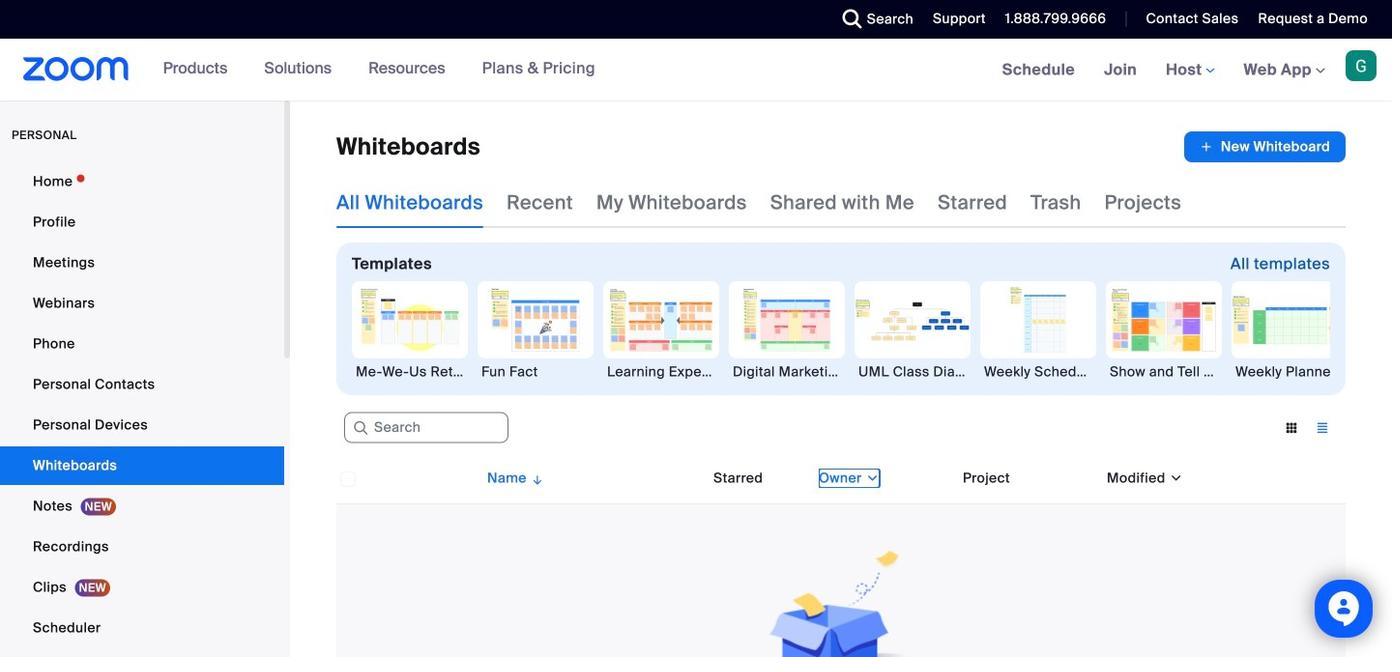 Task type: vqa. For each thing, say whether or not it's contained in the screenshot.
Me-We-Us Retrospective element
yes



Task type: locate. For each thing, give the bounding box(es) containing it.
uml class diagram element
[[855, 363, 971, 382]]

meetings navigation
[[988, 39, 1393, 102]]

profile picture image
[[1346, 50, 1377, 81]]

0 vertical spatial application
[[1185, 132, 1346, 162]]

banner
[[0, 39, 1393, 102]]

grid mode, not selected image
[[1277, 420, 1307, 437]]

weekly planner element
[[1232, 363, 1348, 382]]

tabs of all whiteboard page tab list
[[337, 178, 1182, 228]]

learning experience canvas element
[[603, 363, 720, 382]]

show and tell with a twist element
[[1106, 363, 1222, 382]]

list mode, selected image
[[1307, 420, 1338, 437]]

1 vertical spatial application
[[337, 454, 1346, 658]]

weekly schedule element
[[981, 363, 1097, 382]]

application
[[1185, 132, 1346, 162], [337, 454, 1346, 658]]

me-we-us retrospective element
[[352, 363, 468, 382]]



Task type: describe. For each thing, give the bounding box(es) containing it.
Search text field
[[344, 413, 509, 444]]

product information navigation
[[149, 39, 610, 101]]

digital marketing canvas element
[[729, 363, 845, 382]]

fun fact element
[[478, 363, 594, 382]]

arrow down image
[[527, 467, 545, 490]]

zoom logo image
[[23, 57, 129, 81]]

personal menu menu
[[0, 162, 284, 658]]



